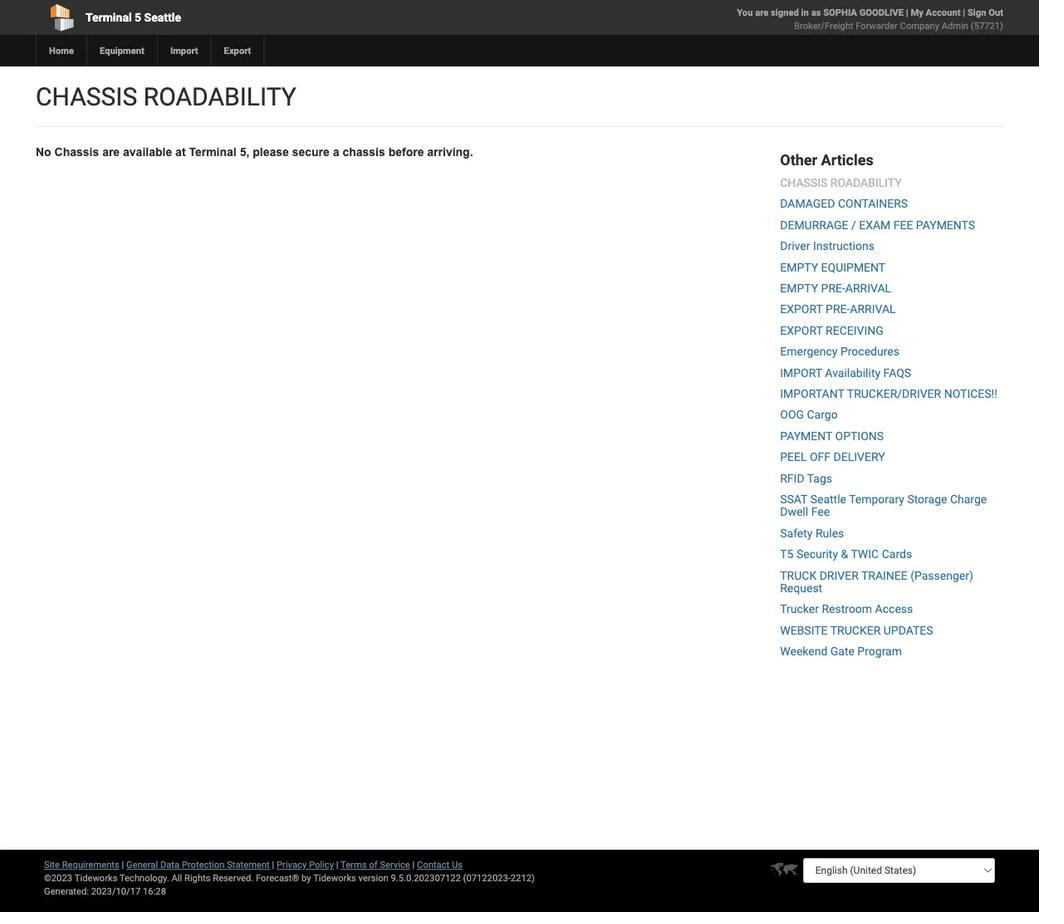 Task type: locate. For each thing, give the bounding box(es) containing it.
storage
[[908, 493, 948, 506]]

options
[[836, 429, 884, 443]]

are right chassis
[[102, 145, 120, 158]]

0 vertical spatial pre-
[[821, 282, 846, 295]]

arrival down the equipment
[[846, 282, 892, 295]]

generated:
[[44, 886, 89, 897]]

roadability up containers at the top of the page
[[831, 176, 902, 190]]

0 vertical spatial arrival
[[846, 282, 892, 295]]

0 vertical spatial empty
[[780, 260, 819, 274]]

payment
[[780, 429, 833, 443]]

roadability down export link
[[144, 82, 297, 111]]

receiving
[[826, 324, 884, 337]]

1 horizontal spatial are
[[756, 7, 769, 18]]

program
[[858, 645, 902, 659]]

available
[[123, 145, 172, 158]]

equipment
[[100, 45, 144, 56]]

sign out link
[[968, 7, 1004, 18]]

forwarder
[[856, 20, 898, 31]]

1 vertical spatial empty
[[780, 282, 819, 295]]

trucker/driver
[[847, 387, 942, 401]]

temporary
[[849, 493, 905, 506]]

import availability faqs link
[[780, 366, 912, 380]]

seattle right 5
[[144, 10, 181, 24]]

pre- down empty pre-arrival link
[[826, 303, 850, 316]]

1 vertical spatial roadability
[[831, 176, 902, 190]]

payment options link
[[780, 429, 884, 443]]

exam
[[859, 218, 891, 232]]

1 export from the top
[[780, 303, 823, 316]]

1 horizontal spatial seattle
[[811, 493, 847, 506]]

/
[[852, 218, 856, 232]]

empty equipment link
[[780, 260, 886, 274]]

pre- down empty equipment link
[[821, 282, 846, 295]]

sign
[[968, 7, 987, 18]]

1 horizontal spatial terminal
[[189, 145, 237, 158]]

seattle down "tags"
[[811, 493, 847, 506]]

| up '9.5.0.202307122'
[[413, 860, 415, 870]]

sophia
[[824, 7, 857, 18]]

of
[[369, 860, 378, 870]]

0 vertical spatial are
[[756, 7, 769, 18]]

2 empty from the top
[[780, 282, 819, 295]]

privacy policy link
[[277, 860, 334, 870]]

equipment
[[821, 260, 886, 274]]

1 vertical spatial export
[[780, 324, 823, 337]]

export link
[[211, 35, 264, 66]]

damaged
[[780, 197, 836, 211]]

1 vertical spatial chassis
[[780, 176, 828, 190]]

1 vertical spatial are
[[102, 145, 120, 158]]

chassis down the home
[[36, 82, 137, 111]]

are right "you"
[[756, 7, 769, 18]]

0 vertical spatial roadability
[[144, 82, 297, 111]]

|
[[906, 7, 909, 18], [963, 7, 966, 18], [122, 860, 124, 870], [272, 860, 274, 870], [336, 860, 339, 870], [413, 860, 415, 870]]

0 horizontal spatial are
[[102, 145, 120, 158]]

are inside you are signed in as sophia goodlive | my account | sign out broker/freight forwarder company admin (57721)
[[756, 7, 769, 18]]

access
[[875, 603, 913, 616]]

signed
[[771, 7, 799, 18]]

truck
[[780, 569, 817, 582]]

0 horizontal spatial terminal
[[86, 10, 132, 24]]

containers
[[838, 197, 908, 211]]

export up export receiving link
[[780, 303, 823, 316]]

protection
[[182, 860, 225, 870]]

secure
[[292, 145, 330, 158]]

import
[[780, 366, 823, 380]]

1 vertical spatial pre-
[[826, 303, 850, 316]]

driver
[[780, 239, 811, 253]]

arrival
[[846, 282, 892, 295], [850, 303, 896, 316]]

no
[[36, 145, 51, 158]]

out
[[989, 7, 1004, 18]]

0 vertical spatial export
[[780, 303, 823, 316]]

rfid
[[780, 471, 805, 485]]

service
[[380, 860, 410, 870]]

chassis up damaged
[[780, 176, 828, 190]]

0 vertical spatial terminal
[[86, 10, 132, 24]]

admin
[[942, 20, 969, 31]]

empty down driver
[[780, 260, 819, 274]]

1 vertical spatial seattle
[[811, 493, 847, 506]]

please
[[253, 145, 289, 158]]

cargo
[[807, 408, 838, 422]]

roadability
[[144, 82, 297, 111], [831, 176, 902, 190]]

rules
[[816, 526, 845, 540]]

| up forecast®
[[272, 860, 274, 870]]

general data protection statement link
[[126, 860, 270, 870]]

1 vertical spatial terminal
[[189, 145, 237, 158]]

terminal left the 5,
[[189, 145, 237, 158]]

requirements
[[62, 860, 119, 870]]

0 vertical spatial seattle
[[144, 10, 181, 24]]

ssat
[[780, 493, 808, 506]]

1 vertical spatial arrival
[[850, 303, 896, 316]]

tideworks
[[313, 873, 356, 884]]

restroom
[[822, 603, 873, 616]]

terminal left 5
[[86, 10, 132, 24]]

1 horizontal spatial chassis
[[780, 176, 828, 190]]

roadability inside "no chassis are available at terminal 5, please secure a chassis before arriving. other articles chassis roadability damaged containers demurrage / exam fee payments driver instructions empty equipment empty pre-arrival export pre-arrival export receiving emergency procedures import availability faqs important trucker/driver notices!! oog cargo payment options peel off delivery rfid tags ssat seattle temporary storage charge dwell fee safety rules t5 security & twic cards truck driver trainee (passenger) request trucker restroom access website trucker updates weekend gate program"
[[831, 176, 902, 190]]

us
[[452, 860, 463, 870]]

terms of service link
[[341, 860, 410, 870]]

import
[[170, 45, 198, 56]]

t5
[[780, 548, 794, 561]]

important trucker/driver notices!! link
[[780, 387, 998, 401]]

| up tideworks
[[336, 860, 339, 870]]

1 horizontal spatial roadability
[[831, 176, 902, 190]]

instructions
[[813, 239, 875, 253]]

security
[[797, 548, 838, 561]]

terminal inside "no chassis are available at terminal 5, please secure a chassis before arriving. other articles chassis roadability damaged containers demurrage / exam fee payments driver instructions empty equipment empty pre-arrival export pre-arrival export receiving emergency procedures import availability faqs important trucker/driver notices!! oog cargo payment options peel off delivery rfid tags ssat seattle temporary storage charge dwell fee safety rules t5 security & twic cards truck driver trainee (passenger) request trucker restroom access website trucker updates weekend gate program"
[[189, 145, 237, 158]]

rfid tags link
[[780, 471, 833, 485]]

contact us link
[[417, 860, 463, 870]]

at
[[175, 145, 186, 158]]

website trucker updates link
[[780, 624, 934, 637]]

1 empty from the top
[[780, 260, 819, 274]]

company
[[900, 20, 940, 31]]

terminal 5 seattle
[[86, 10, 181, 24]]

version
[[359, 873, 389, 884]]

export up emergency
[[780, 324, 823, 337]]

empty down empty equipment link
[[780, 282, 819, 295]]

0 vertical spatial chassis
[[36, 82, 137, 111]]

arrival up receiving
[[850, 303, 896, 316]]



Task type: describe. For each thing, give the bounding box(es) containing it.
import link
[[157, 35, 211, 66]]

(passenger)
[[911, 569, 974, 582]]

trainee
[[862, 569, 908, 582]]

privacy
[[277, 860, 307, 870]]

driver
[[820, 569, 859, 582]]

safety
[[780, 526, 813, 540]]

cards
[[882, 548, 912, 561]]

reserved.
[[213, 873, 254, 884]]

site requirements link
[[44, 860, 119, 870]]

notices!!
[[945, 387, 998, 401]]

export receiving link
[[780, 324, 884, 337]]

payments
[[916, 218, 976, 232]]

0 horizontal spatial chassis
[[36, 82, 137, 111]]

you are signed in as sophia goodlive | my account | sign out broker/freight forwarder company admin (57721)
[[737, 7, 1004, 31]]

chassis
[[343, 145, 385, 158]]

general
[[126, 860, 158, 870]]

5
[[135, 10, 141, 24]]

website
[[780, 624, 828, 637]]

damaged containers link
[[780, 197, 908, 211]]

rights
[[184, 873, 211, 884]]

home link
[[36, 35, 86, 66]]

terms
[[341, 860, 367, 870]]

gate
[[831, 645, 855, 659]]

terminal inside 'terminal 5 seattle' link
[[86, 10, 132, 24]]

export pre-arrival link
[[780, 303, 896, 316]]

peel off delivery link
[[780, 450, 885, 464]]

twic
[[851, 548, 879, 561]]

safety rules link
[[780, 526, 845, 540]]

as
[[812, 7, 821, 18]]

statement
[[227, 860, 270, 870]]

truck driver trainee (passenger) request link
[[780, 569, 974, 595]]

my account link
[[911, 7, 961, 18]]

you
[[737, 7, 753, 18]]

| left my
[[906, 7, 909, 18]]

2 export from the top
[[780, 324, 823, 337]]

articles
[[821, 151, 874, 169]]

other
[[780, 151, 818, 169]]

goodlive
[[860, 7, 904, 18]]

fee
[[812, 505, 830, 519]]

t5 security & twic cards link
[[780, 548, 912, 561]]

weekend
[[780, 645, 828, 659]]

5,
[[240, 145, 250, 158]]

16:28
[[143, 886, 166, 897]]

terminal 5 seattle link
[[36, 0, 425, 35]]

updates
[[884, 624, 934, 637]]

data
[[160, 860, 180, 870]]

availability
[[825, 366, 881, 380]]

&
[[841, 548, 849, 561]]

oog cargo link
[[780, 408, 838, 422]]

home
[[49, 45, 74, 56]]

2023/10/17
[[91, 886, 141, 897]]

technology.
[[120, 873, 169, 884]]

peel
[[780, 450, 807, 464]]

by
[[302, 873, 311, 884]]

my
[[911, 7, 924, 18]]

procedures
[[841, 345, 900, 359]]

in
[[802, 7, 809, 18]]

delivery
[[834, 450, 885, 464]]

demurrage
[[780, 218, 849, 232]]

chassis
[[54, 145, 99, 158]]

no chassis are available at terminal 5, please secure a chassis before arriving. other articles chassis roadability damaged containers demurrage / exam fee payments driver instructions empty equipment empty pre-arrival export pre-arrival export receiving emergency procedures import availability faqs important trucker/driver notices!! oog cargo payment options peel off delivery rfid tags ssat seattle temporary storage charge dwell fee safety rules t5 security & twic cards truck driver trainee (passenger) request trucker restroom access website trucker updates weekend gate program
[[36, 145, 998, 659]]

©2023 tideworks
[[44, 873, 118, 884]]

0 horizontal spatial seattle
[[144, 10, 181, 24]]

emergency
[[780, 345, 838, 359]]

oog
[[780, 408, 804, 422]]

contact
[[417, 860, 450, 870]]

fee
[[894, 218, 914, 232]]

9.5.0.202307122
[[391, 873, 461, 884]]

seattle inside "no chassis are available at terminal 5, please secure a chassis before arriving. other articles chassis roadability damaged containers demurrage / exam fee payments driver instructions empty equipment empty pre-arrival export pre-arrival export receiving emergency procedures import availability faqs important trucker/driver notices!! oog cargo payment options peel off delivery rfid tags ssat seattle temporary storage charge dwell fee safety rules t5 security & twic cards truck driver trainee (passenger) request trucker restroom access website trucker updates weekend gate program"
[[811, 493, 847, 506]]

(57721)
[[971, 20, 1004, 31]]

ssat seattle temporary storage charge dwell fee link
[[780, 493, 987, 519]]

broker/freight
[[794, 20, 854, 31]]

a
[[333, 145, 339, 158]]

2212)
[[511, 873, 535, 884]]

are inside "no chassis are available at terminal 5, please secure a chassis before arriving. other articles chassis roadability damaged containers demurrage / exam fee payments driver instructions empty equipment empty pre-arrival export pre-arrival export receiving emergency procedures import availability faqs important trucker/driver notices!! oog cargo payment options peel off delivery rfid tags ssat seattle temporary storage charge dwell fee safety rules t5 security & twic cards truck driver trainee (passenger) request trucker restroom access website trucker updates weekend gate program"
[[102, 145, 120, 158]]

chassis inside "no chassis are available at terminal 5, please secure a chassis before arriving. other articles chassis roadability damaged containers demurrage / exam fee payments driver instructions empty equipment empty pre-arrival export pre-arrival export receiving emergency procedures import availability faqs important trucker/driver notices!! oog cargo payment options peel off delivery rfid tags ssat seattle temporary storage charge dwell fee safety rules t5 security & twic cards truck driver trainee (passenger) request trucker restroom access website trucker updates weekend gate program"
[[780, 176, 828, 190]]

equipment link
[[86, 35, 157, 66]]

trucker restroom access link
[[780, 603, 913, 616]]

dwell
[[780, 505, 809, 519]]

| left general
[[122, 860, 124, 870]]

weekend gate program link
[[780, 645, 902, 659]]

site requirements | general data protection statement | privacy policy | terms of service | contact us ©2023 tideworks technology. all rights reserved. forecast® by tideworks version 9.5.0.202307122 (07122023-2212) generated: 2023/10/17 16:28
[[44, 860, 535, 897]]

important
[[780, 387, 845, 401]]

| left sign
[[963, 7, 966, 18]]

0 horizontal spatial roadability
[[144, 82, 297, 111]]

(07122023-
[[463, 873, 511, 884]]

all
[[172, 873, 182, 884]]

driver instructions link
[[780, 239, 875, 253]]

site
[[44, 860, 60, 870]]

before
[[389, 145, 424, 158]]



Task type: vqa. For each thing, say whether or not it's contained in the screenshot.
1st the EMPTY from the top
yes



